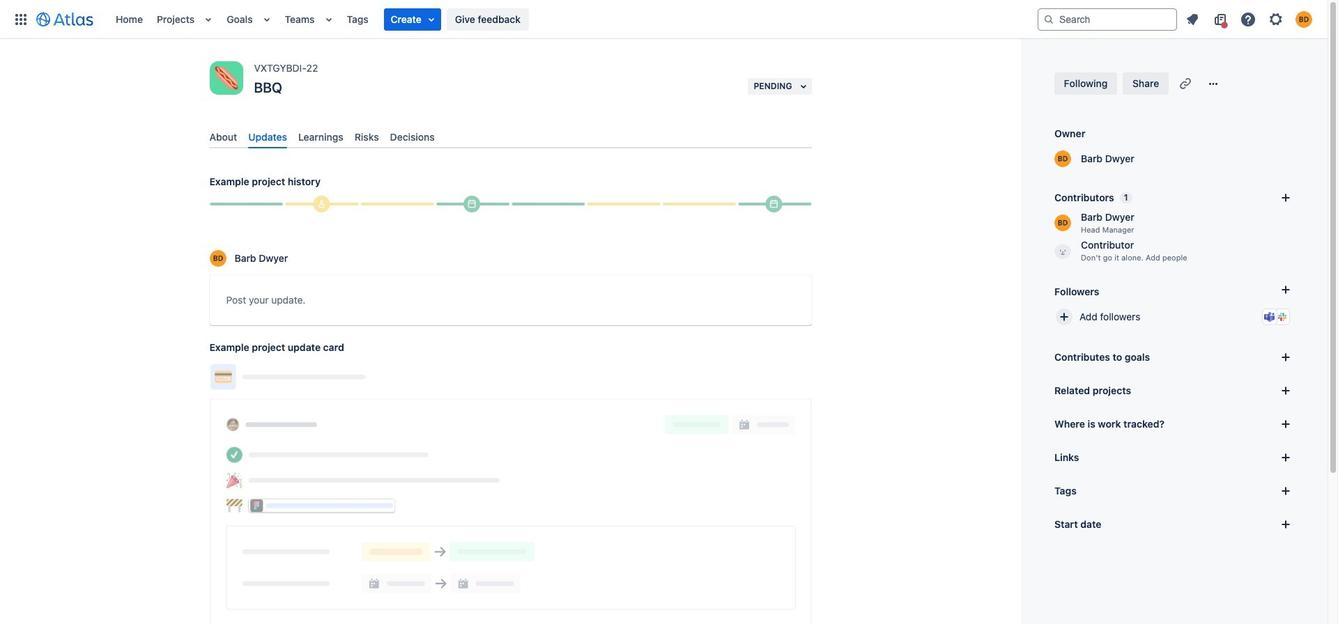 Task type: vqa. For each thing, say whether or not it's contained in the screenshot.
More formatting icon
no



Task type: locate. For each thing, give the bounding box(es) containing it.
switch to... image
[[13, 11, 29, 28]]

add related project image
[[1277, 383, 1294, 399]]

list
[[109, 0, 1038, 39], [1180, 8, 1319, 30]]

add team or contributors image
[[1277, 190, 1294, 206]]

1 horizontal spatial list
[[1180, 8, 1319, 30]]

help image
[[1240, 11, 1257, 28]]

add goals image
[[1277, 349, 1294, 366]]

set start date image
[[1277, 516, 1294, 533]]

list item
[[384, 8, 441, 30]]

Main content area, start typing to enter text. text field
[[226, 292, 795, 314]]

search image
[[1043, 14, 1054, 25]]

add link image
[[1277, 450, 1294, 466]]

None search field
[[1038, 8, 1177, 30]]

tab list
[[204, 125, 817, 149]]

notifications image
[[1184, 11, 1201, 28]]

banner
[[0, 0, 1328, 39]]

add work tracking links image
[[1277, 416, 1294, 433]]

add tag image
[[1277, 483, 1294, 500]]



Task type: describe. For each thing, give the bounding box(es) containing it.
msteams logo showing  channels are connected to this project image
[[1264, 312, 1275, 323]]

0 horizontal spatial list
[[109, 0, 1038, 39]]

slack logo showing nan channels are connected to this project image
[[1277, 312, 1288, 323]]

account image
[[1296, 11, 1312, 28]]

add follower image
[[1056, 309, 1073, 325]]

add a follower image
[[1277, 282, 1294, 298]]

list item inside list
[[384, 8, 441, 30]]

settings image
[[1268, 11, 1284, 28]]

top element
[[8, 0, 1038, 39]]

Search field
[[1038, 8, 1177, 30]]



